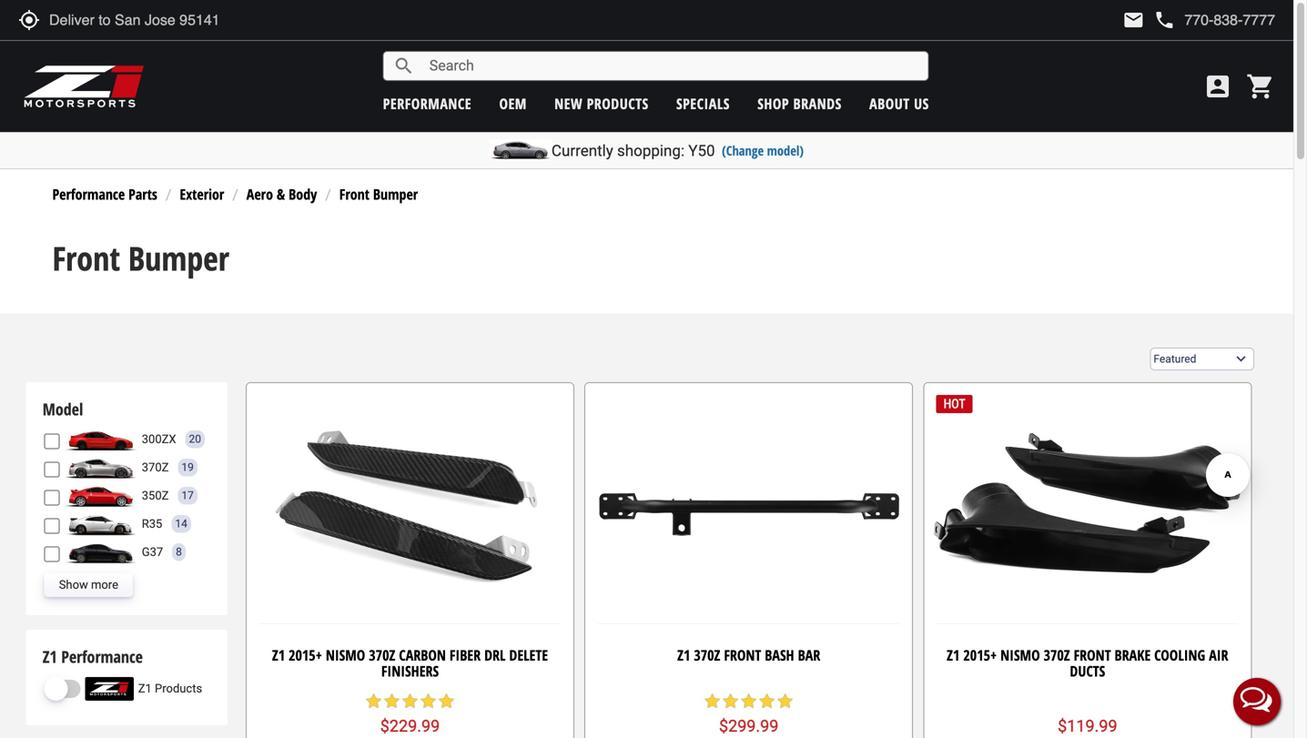 Task type: locate. For each thing, give the bounding box(es) containing it.
nismo
[[1001, 646, 1040, 665]]

0 vertical spatial performance
[[52, 185, 125, 204]]

370z up star star star star star $299.99
[[694, 646, 721, 665]]

2015+ left 'nismo'
[[289, 646, 322, 665]]

1 horizontal spatial bumper
[[373, 185, 418, 204]]

None checkbox
[[44, 434, 60, 449], [44, 547, 60, 562], [44, 434, 60, 449], [44, 547, 60, 562]]

0 horizontal spatial front bumper
[[52, 236, 229, 281]]

my_location
[[18, 9, 40, 31]]

1 horizontal spatial front bumper
[[339, 185, 418, 204]]

oem link
[[499, 94, 527, 113]]

7 star from the left
[[722, 692, 740, 710]]

drl
[[484, 646, 506, 665]]

front left bash
[[724, 646, 762, 665]]

shop brands link
[[758, 94, 842, 113]]

1 vertical spatial bumper
[[128, 236, 229, 281]]

2 star from the left
[[383, 692, 401, 710]]

us
[[914, 94, 929, 113]]

10 star from the left
[[776, 692, 795, 710]]

new
[[555, 94, 583, 113]]

front inside z1 2015+ nismo 370z front brake cooling air ducts
[[1074, 646, 1111, 665]]

2015+
[[289, 646, 322, 665], [964, 646, 997, 665]]

model
[[43, 398, 83, 421]]

None checkbox
[[44, 462, 60, 477], [44, 490, 60, 506], [44, 518, 60, 534], [44, 462, 60, 477], [44, 490, 60, 506], [44, 518, 60, 534]]

2015+ inside z1 2015+ nismo 370z carbon fiber drl delete finishers
[[289, 646, 322, 665]]

0 vertical spatial bumper
[[373, 185, 418, 204]]

front bumper
[[339, 185, 418, 204], [52, 236, 229, 281]]

carbon
[[399, 646, 446, 665]]

front bumper right body
[[339, 185, 418, 204]]

exterior link
[[180, 185, 224, 204]]

search
[[393, 55, 415, 77]]

performance
[[52, 185, 125, 204], [61, 646, 143, 668]]

account_box link
[[1199, 72, 1237, 101]]

front left brake
[[1074, 646, 1111, 665]]

z1 370z front bash bar
[[678, 646, 821, 665]]

370z
[[142, 461, 169, 474], [369, 646, 395, 665], [694, 646, 721, 665], [1044, 646, 1070, 665]]

Search search field
[[415, 52, 929, 80]]

&
[[277, 185, 285, 204]]

14
[[175, 518, 187, 531]]

mail
[[1123, 9, 1145, 31]]

r35
[[142, 517, 162, 531]]

0 horizontal spatial 2015+
[[289, 646, 322, 665]]

shop brands
[[758, 94, 842, 113]]

products
[[155, 682, 202, 696]]

17
[[182, 490, 194, 502]]

z1 for z1 2015+ nismo 370z front brake cooling air ducts
[[947, 646, 960, 665]]

performance left parts
[[52, 185, 125, 204]]

z1
[[272, 646, 285, 665], [678, 646, 691, 665], [947, 646, 960, 665], [43, 646, 57, 668], [138, 682, 152, 696]]

show more
[[59, 578, 118, 592]]

$119.99
[[1058, 717, 1118, 736]]

370z inside z1 2015+ nismo 370z carbon fiber drl delete finishers
[[369, 646, 395, 665]]

ducts
[[1070, 662, 1106, 681]]

(change model) link
[[722, 142, 804, 159]]

finishers
[[381, 662, 439, 681]]

1 star from the left
[[365, 692, 383, 710]]

shop
[[758, 94, 790, 113]]

z1 2015+ nismo 370z front brake cooling air ducts
[[947, 646, 1229, 681]]

parts
[[129, 185, 157, 204]]

2015+ left nismo
[[964, 646, 997, 665]]

370z right 'nismo'
[[369, 646, 395, 665]]

account_box
[[1204, 72, 1233, 101]]

2015+ for nismo
[[289, 646, 322, 665]]

new products link
[[555, 94, 649, 113]]

nissan 350z z33 2003 2004 2005 2006 2007 2008 2009 vq35de 3.5l revup rev up vq35hr nismo z1 motorsports image
[[64, 484, 137, 508]]

2 2015+ from the left
[[964, 646, 997, 665]]

nissan r35 gtr gt-r awd twin turbo 2009 2010 2011 2012 2013 2014 2015 2016 2017 2018 2019 2020 vr38dett z1 motorsports image
[[64, 512, 137, 536]]

about us link
[[870, 94, 929, 113]]

performance down more
[[61, 646, 143, 668]]

front
[[339, 185, 370, 204], [52, 236, 120, 281], [724, 646, 762, 665], [1074, 646, 1111, 665]]

new products
[[555, 94, 649, 113]]

z1 inside z1 2015+ nismo 370z carbon fiber drl delete finishers
[[272, 646, 285, 665]]

bumper
[[373, 185, 418, 204], [128, 236, 229, 281]]

front bumper down parts
[[52, 236, 229, 281]]

front right body
[[339, 185, 370, 204]]

front bumper link
[[339, 185, 418, 204]]

currently
[[552, 142, 614, 160]]

370z right nismo
[[1044, 646, 1070, 665]]

(change
[[722, 142, 764, 159]]

1 horizontal spatial 2015+
[[964, 646, 997, 665]]

star
[[365, 692, 383, 710], [383, 692, 401, 710], [401, 692, 419, 710], [419, 692, 438, 710], [438, 692, 456, 710], [704, 692, 722, 710], [722, 692, 740, 710], [740, 692, 758, 710], [758, 692, 776, 710], [776, 692, 795, 710]]

1 2015+ from the left
[[289, 646, 322, 665]]

2015+ inside z1 2015+ nismo 370z front brake cooling air ducts
[[964, 646, 997, 665]]

more
[[91, 578, 118, 592]]

3 star from the left
[[401, 692, 419, 710]]

1 vertical spatial front bumper
[[52, 236, 229, 281]]

19
[[182, 461, 194, 474]]

z1 inside z1 2015+ nismo 370z front brake cooling air ducts
[[947, 646, 960, 665]]



Task type: vqa. For each thing, say whether or not it's contained in the screenshot.
Front inside 'Z1 2015+ NISMO 370Z Front Brake Cooling Air Ducts'
yes



Task type: describe. For each thing, give the bounding box(es) containing it.
1 vertical spatial performance
[[61, 646, 143, 668]]

specials
[[677, 94, 730, 113]]

20
[[189, 433, 201, 446]]

specials link
[[677, 94, 730, 113]]

performance link
[[383, 94, 472, 113]]

0 horizontal spatial bumper
[[128, 236, 229, 281]]

exterior
[[180, 185, 224, 204]]

body
[[289, 185, 317, 204]]

star star star star star $299.99
[[704, 692, 795, 736]]

350z
[[142, 489, 169, 503]]

about us
[[870, 94, 929, 113]]

9 star from the left
[[758, 692, 776, 710]]

show more button
[[44, 573, 133, 597]]

$229.99
[[380, 717, 440, 736]]

300zx
[[142, 432, 176, 446]]

2015+ for nismo
[[964, 646, 997, 665]]

z1 for z1 products
[[138, 682, 152, 696]]

z1 products
[[138, 682, 202, 696]]

bar
[[798, 646, 821, 665]]

phone link
[[1154, 9, 1276, 31]]

g37
[[142, 545, 163, 559]]

370z up "350z"
[[142, 461, 169, 474]]

z1 performance
[[43, 646, 143, 668]]

performance parts link
[[52, 185, 157, 204]]

show
[[59, 578, 88, 592]]

aero & body link
[[247, 185, 317, 204]]

aero & body
[[247, 185, 317, 204]]

phone
[[1154, 9, 1176, 31]]

8
[[176, 546, 182, 559]]

fiber
[[450, 646, 481, 665]]

star star star star star $229.99
[[365, 692, 456, 736]]

performance
[[383, 94, 472, 113]]

5 star from the left
[[438, 692, 456, 710]]

products
[[587, 94, 649, 113]]

oem
[[499, 94, 527, 113]]

z1 2015+ nismo 370z carbon fiber drl delete finishers
[[272, 646, 548, 681]]

6 star from the left
[[704, 692, 722, 710]]

brands
[[794, 94, 842, 113]]

y50
[[689, 142, 715, 160]]

delete
[[509, 646, 548, 665]]

nissan 300zx z32 1990 1991 1992 1993 1994 1995 1996 vg30dett vg30de twin turbo non turbo z1 motorsports image
[[64, 428, 137, 451]]

cooling
[[1155, 646, 1206, 665]]

nissan 370z z34 2009 2010 2011 2012 2013 2014 2015 2016 2017 2018 2019 3.7l vq37vhr vhr nismo z1 motorsports image
[[64, 456, 137, 480]]

4 star from the left
[[419, 692, 438, 710]]

8 star from the left
[[740, 692, 758, 710]]

shopping_cart
[[1247, 72, 1276, 101]]

$299.99
[[719, 717, 779, 736]]

air
[[1209, 646, 1229, 665]]

mail phone
[[1123, 9, 1176, 31]]

about
[[870, 94, 910, 113]]

z1 for z1 370z front bash bar
[[678, 646, 691, 665]]

front down performance parts
[[52, 236, 120, 281]]

currently shopping: y50 (change model)
[[552, 142, 804, 160]]

brake
[[1115, 646, 1151, 665]]

nismo
[[326, 646, 365, 665]]

z1 for z1 2015+ nismo 370z carbon fiber drl delete finishers
[[272, 646, 285, 665]]

performance parts
[[52, 185, 157, 204]]

0 vertical spatial front bumper
[[339, 185, 418, 204]]

bash
[[765, 646, 795, 665]]

model)
[[767, 142, 804, 159]]

mail link
[[1123, 9, 1145, 31]]

shopping:
[[617, 142, 685, 160]]

shopping_cart link
[[1242, 72, 1276, 101]]

370z inside z1 2015+ nismo 370z front brake cooling air ducts
[[1044, 646, 1070, 665]]

aero
[[247, 185, 273, 204]]

infiniti g37 coupe sedan convertible v36 cv36 hv36 skyline 2008 2009 2010 2011 2012 2013 3.7l vq37vhr z1 motorsports image
[[64, 541, 137, 564]]

z1 motorsports logo image
[[23, 64, 145, 109]]

z1 for z1 performance
[[43, 646, 57, 668]]



